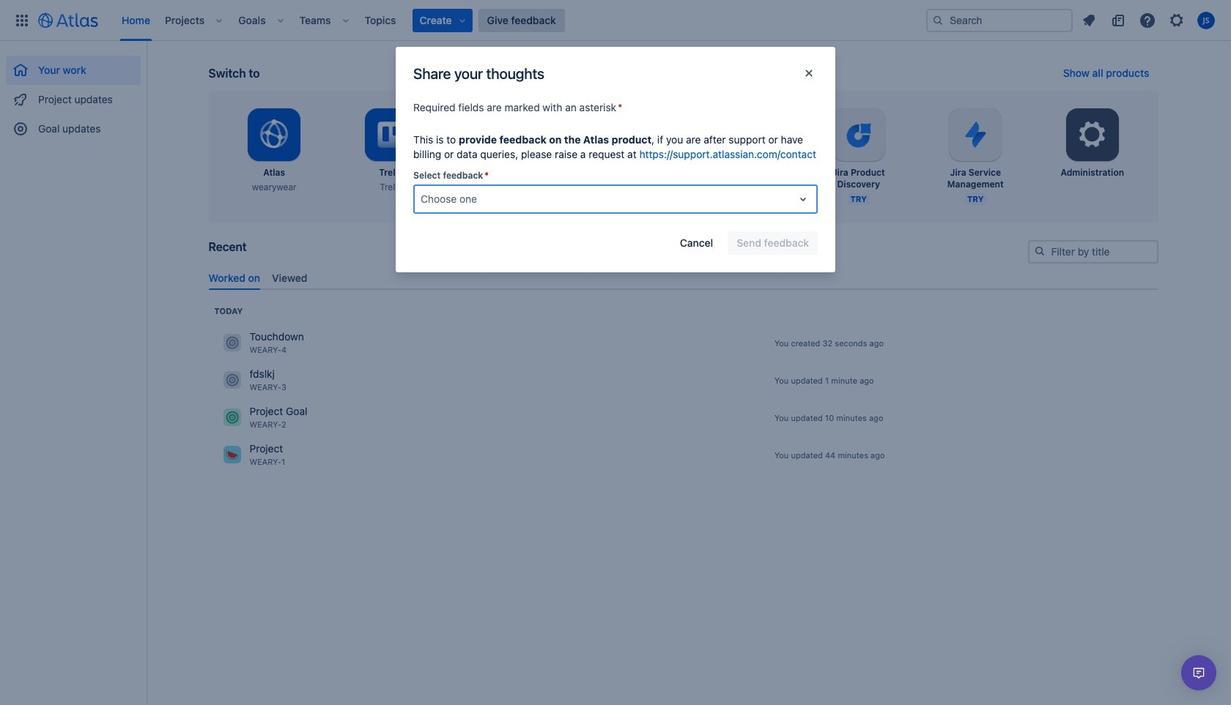 Task type: locate. For each thing, give the bounding box(es) containing it.
banner
[[0, 0, 1231, 41]]

close modal image
[[800, 64, 818, 82]]

heading
[[214, 305, 243, 317]]

tab list
[[203, 266, 1164, 290]]

open intercom messenger image
[[1190, 665, 1208, 682]]

search image
[[1034, 246, 1045, 257]]

Filter by title field
[[1029, 242, 1157, 262]]

4 townsquare image from the top
[[223, 447, 241, 464]]

open image
[[794, 191, 812, 208]]

top element
[[9, 0, 926, 41]]

Search field
[[926, 8, 1073, 32]]

None text field
[[421, 192, 423, 207]]

townsquare image
[[223, 334, 241, 352], [223, 372, 241, 389], [223, 409, 241, 427], [223, 447, 241, 464]]

2 townsquare image from the top
[[223, 372, 241, 389]]

help image
[[1139, 11, 1156, 29]]

group
[[6, 41, 141, 148]]



Task type: vqa. For each thing, say whether or not it's contained in the screenshot.
Switch To... icon
no



Task type: describe. For each thing, give the bounding box(es) containing it.
3 townsquare image from the top
[[223, 409, 241, 427]]

1 townsquare image from the top
[[223, 334, 241, 352]]

search image
[[932, 14, 944, 26]]

settings image
[[1075, 117, 1110, 152]]



